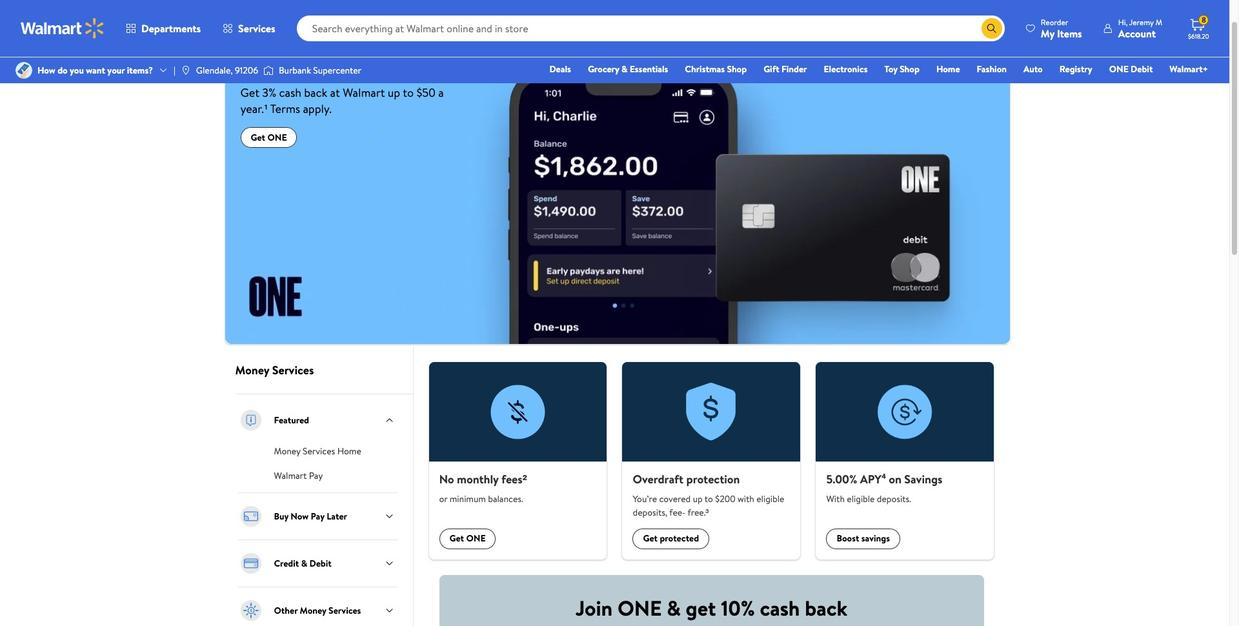 Task type: locate. For each thing, give the bounding box(es) containing it.
1 vertical spatial pay
[[311, 510, 325, 523]]

0 horizontal spatial cash
[[279, 85, 302, 101]]

boost savings
[[837, 532, 890, 545]]

registry link
[[1054, 62, 1099, 76]]

&
[[622, 63, 628, 76], [301, 557, 307, 570], [667, 594, 681, 622]]

get down minimum on the left of the page
[[450, 532, 464, 545]]

services up 91206
[[238, 21, 275, 36]]

0 vertical spatial get one button
[[241, 127, 297, 148]]

0 vertical spatial walmart
[[343, 85, 385, 101]]

0 horizontal spatial &
[[301, 557, 307, 570]]

services button
[[212, 13, 286, 44]]

get one inside no monthly fees² list item
[[450, 532, 486, 545]]

0 vertical spatial get one
[[251, 131, 287, 144]]

walmart pay link
[[274, 468, 323, 482]]

0 vertical spatial back
[[304, 85, 328, 101]]

1 vertical spatial with
[[738, 492, 755, 505]]

credit & debit image
[[238, 551, 264, 577]]

your
[[107, 64, 125, 77]]

0 vertical spatial pay
[[309, 469, 323, 482]]

walmart down "money services home"
[[274, 469, 307, 482]]

0 horizontal spatial debit
[[241, 59, 278, 81]]

cash inside debit with rewards get 3% cash back at walmart up to $50 a year.¹ terms apply.
[[279, 85, 302, 101]]

get one button down "year.¹"
[[241, 127, 297, 148]]

 image for glendale, 91206
[[181, 65, 191, 76]]

electronics link
[[818, 62, 874, 76]]

0 horizontal spatial back
[[304, 85, 328, 101]]

join
[[576, 594, 613, 622]]

pay
[[309, 469, 323, 482], [311, 510, 325, 523]]

back for 10%
[[805, 594, 848, 622]]

no monthly fees² list item
[[421, 362, 615, 560]]

0 vertical spatial cash
[[279, 85, 302, 101]]

1 horizontal spatial back
[[805, 594, 848, 622]]

get inside debit with rewards get 3% cash back at walmart up to $50 a year.¹ terms apply.
[[241, 85, 260, 101]]

0 vertical spatial up
[[388, 85, 400, 101]]

one inside no monthly fees² list item
[[467, 532, 486, 545]]

1 vertical spatial walmart
[[274, 469, 307, 482]]

get one down "year.¹"
[[251, 131, 287, 144]]

walmart right at
[[343, 85, 385, 101]]

0 vertical spatial to
[[403, 85, 414, 101]]

get one
[[251, 131, 287, 144], [450, 532, 486, 545]]

1 vertical spatial cash
[[760, 594, 800, 622]]

0 vertical spatial with
[[282, 59, 312, 81]]

money for money services home
[[274, 445, 301, 458]]

1 horizontal spatial eligible
[[847, 492, 875, 505]]

get inside button
[[643, 532, 658, 545]]

shop right toy
[[900, 63, 920, 76]]

to inside overdraft protection you're covered up to $200 with eligible deposits, fee- free.³
[[705, 492, 713, 505]]

up up free.³
[[693, 492, 703, 505]]

get one button
[[241, 127, 297, 148], [439, 529, 496, 549]]

walmart image
[[21, 18, 105, 39]]

cash
[[279, 85, 302, 101], [760, 594, 800, 622]]

cash right 3%
[[279, 85, 302, 101]]

with right $200
[[738, 492, 755, 505]]

 image right |
[[181, 65, 191, 76]]

money services
[[235, 362, 314, 378]]

1 horizontal spatial shop
[[900, 63, 920, 76]]

auto
[[1024, 63, 1043, 76]]

overdraft protection. you're covered up to two hundred dollars with direct deposit, fee-free. superscript three. get protected. image
[[623, 362, 801, 462]]

& for grocery
[[622, 63, 628, 76]]

0 horizontal spatial with
[[282, 59, 312, 81]]

you're
[[633, 492, 657, 505]]

departments
[[141, 21, 201, 36]]

1 horizontal spatial get one
[[450, 532, 486, 545]]

|
[[174, 64, 176, 77]]

2 vertical spatial &
[[667, 594, 681, 622]]

1 vertical spatial to
[[705, 492, 713, 505]]

featured
[[274, 414, 309, 427]]

christmas shop
[[685, 63, 747, 76]]

0 vertical spatial home
[[937, 63, 961, 76]]

1 vertical spatial &
[[301, 557, 307, 570]]

debit with rewards. get three percent cash back at walmart up to fifty dollars a year¹. terms apply. get one. image
[[225, 45, 1010, 344]]

Search search field
[[297, 15, 1005, 41]]

reorder my items
[[1041, 16, 1083, 40]]

to
[[403, 85, 414, 101], [705, 492, 713, 505]]

debit right credit
[[310, 557, 332, 570]]

1 horizontal spatial cash
[[760, 594, 800, 622]]

1 horizontal spatial to
[[705, 492, 713, 505]]

get one down minimum on the left of the page
[[450, 532, 486, 545]]

do
[[58, 64, 68, 77]]

back inside debit with rewards get 3% cash back at walmart up to $50 a year.¹ terms apply.
[[304, 85, 328, 101]]

one down terms
[[268, 131, 287, 144]]

deposits,
[[633, 506, 668, 519]]

2 shop from the left
[[900, 63, 920, 76]]

one debit
[[1110, 63, 1154, 76]]

apy⁴
[[861, 471, 887, 488]]

cash for 3%
[[279, 85, 302, 101]]

items
[[1058, 26, 1083, 40]]

eligible inside 5.00% apy⁴ on savings with eligible deposits.
[[847, 492, 875, 505]]

3%
[[262, 85, 276, 101]]

1 horizontal spatial home
[[937, 63, 961, 76]]

apply.
[[303, 101, 332, 117]]

debit down account
[[1131, 63, 1154, 76]]

how do you want your items?
[[37, 64, 153, 77]]

0 vertical spatial &
[[622, 63, 628, 76]]

toy
[[885, 63, 898, 76]]

1 vertical spatial get one button
[[439, 529, 496, 549]]

0 horizontal spatial get one
[[251, 131, 287, 144]]

savings
[[862, 532, 890, 545]]

grocery & essentials
[[588, 63, 669, 76]]

money right other
[[300, 604, 327, 617]]

glendale, 91206
[[196, 64, 258, 77]]

toy shop link
[[879, 62, 926, 76]]

credit
[[274, 557, 299, 570]]

year.¹
[[241, 101, 268, 117]]

grocery
[[588, 63, 620, 76]]

1 vertical spatial money
[[274, 445, 301, 458]]

get left 3%
[[241, 85, 260, 101]]

other money services image
[[238, 598, 264, 624]]

or
[[439, 492, 448, 505]]

with
[[282, 59, 312, 81], [738, 492, 755, 505]]

0 horizontal spatial to
[[403, 85, 414, 101]]

1 vertical spatial back
[[805, 594, 848, 622]]

debit inside debit with rewards get 3% cash back at walmart up to $50 a year.¹ terms apply.
[[241, 59, 278, 81]]

debit up 3%
[[241, 59, 278, 81]]

pay down "money services home"
[[309, 469, 323, 482]]

toy shop
[[885, 63, 920, 76]]

& right grocery
[[622, 63, 628, 76]]

 image right 91206
[[263, 64, 274, 77]]

services right other
[[329, 604, 361, 617]]

fee-
[[670, 506, 686, 519]]

debit with rewards get 3% cash back at walmart up to $50 a year.¹ terms apply.
[[241, 59, 444, 117]]

list
[[421, 362, 1002, 560]]

0 horizontal spatial eligible
[[757, 492, 785, 505]]

 image for burbank supercenter
[[263, 64, 274, 77]]

2 eligible from the left
[[847, 492, 875, 505]]

1 horizontal spatial with
[[738, 492, 755, 505]]

with left supercenter
[[282, 59, 312, 81]]

get inside no monthly fees² list item
[[450, 532, 464, 545]]

registry
[[1060, 63, 1093, 76]]

get one button inside no monthly fees² list item
[[439, 529, 496, 549]]

91206
[[235, 64, 258, 77]]

1 vertical spatial get one
[[450, 532, 486, 545]]

2 horizontal spatial &
[[667, 594, 681, 622]]

minimum
[[450, 492, 486, 505]]

eligible right $200
[[757, 492, 785, 505]]

1 horizontal spatial up
[[693, 492, 703, 505]]

0 horizontal spatial  image
[[181, 65, 191, 76]]

1 horizontal spatial  image
[[263, 64, 274, 77]]

0 horizontal spatial shop
[[727, 63, 747, 76]]

money up featured "image"
[[235, 362, 269, 378]]

featured image
[[238, 407, 264, 433]]

to left $50
[[403, 85, 414, 101]]

5.00% apy⁴ on savings with eligible deposits.
[[827, 471, 943, 505]]

1 horizontal spatial &
[[622, 63, 628, 76]]

one down minimum on the left of the page
[[467, 532, 486, 545]]

1 shop from the left
[[727, 63, 747, 76]]

walmart
[[343, 85, 385, 101], [274, 469, 307, 482]]

cash right 10%
[[760, 594, 800, 622]]

 image
[[263, 64, 274, 77], [181, 65, 191, 76]]

services inside popup button
[[238, 21, 275, 36]]

5.00% apy⁴ on savings list item
[[809, 362, 1002, 560]]

0 horizontal spatial get one button
[[241, 127, 297, 148]]

1 vertical spatial home
[[337, 445, 361, 458]]

0 horizontal spatial up
[[388, 85, 400, 101]]

0 vertical spatial money
[[235, 362, 269, 378]]

& left get
[[667, 594, 681, 622]]

reorder
[[1041, 16, 1069, 27]]

up left $50
[[388, 85, 400, 101]]

list containing no monthly fees²
[[421, 362, 1002, 560]]

departments button
[[115, 13, 212, 44]]

my
[[1041, 26, 1055, 40]]

money up walmart pay link
[[274, 445, 301, 458]]

eligible down the apy⁴
[[847, 492, 875, 505]]

shop for toy shop
[[900, 63, 920, 76]]

 image
[[15, 62, 32, 79]]

christmas
[[685, 63, 725, 76]]

with inside overdraft protection you're covered up to $200 with eligible deposits, fee- free.³
[[738, 492, 755, 505]]

rewards
[[315, 59, 368, 81]]

1 horizontal spatial get one button
[[439, 529, 496, 549]]

fashion
[[977, 63, 1007, 76]]

5.00% apy superscript four on savings. with eligible deposits. boost savings. image
[[817, 362, 995, 462]]

2 horizontal spatial debit
[[1131, 63, 1154, 76]]

1 eligible from the left
[[757, 492, 785, 505]]

protected
[[660, 532, 699, 545]]

1 vertical spatial up
[[693, 492, 703, 505]]

10%
[[721, 594, 755, 622]]

one right join
[[618, 594, 662, 622]]

gift
[[764, 63, 780, 76]]

get one button down minimum on the left of the page
[[439, 529, 496, 549]]

& right credit
[[301, 557, 307, 570]]

eligible
[[757, 492, 785, 505], [847, 492, 875, 505]]

pay right now
[[311, 510, 325, 523]]

shop right the christmas
[[727, 63, 747, 76]]

0 horizontal spatial walmart
[[274, 469, 307, 482]]

1 horizontal spatial walmart
[[343, 85, 385, 101]]

hi,
[[1119, 16, 1128, 27]]

savings
[[905, 471, 943, 488]]

get down deposits,
[[643, 532, 658, 545]]

fees²
[[502, 471, 527, 488]]

back for 3%
[[304, 85, 328, 101]]

one
[[1110, 63, 1129, 76], [268, 131, 287, 144], [467, 532, 486, 545], [618, 594, 662, 622]]

to left $200
[[705, 492, 713, 505]]



Task type: describe. For each thing, give the bounding box(es) containing it.
essentials
[[630, 63, 669, 76]]

8
[[1202, 14, 1207, 25]]

no monthly fees superscript two. or minimum balances. get one. image
[[429, 362, 607, 462]]

money services home link
[[274, 444, 361, 458]]

covered
[[660, 492, 691, 505]]

with
[[827, 492, 845, 505]]

get down "year.¹"
[[251, 131, 265, 144]]

want
[[86, 64, 105, 77]]

walmart inside walmart pay link
[[274, 469, 307, 482]]

deals
[[550, 63, 571, 76]]

other money services
[[274, 604, 361, 617]]

2 vertical spatial money
[[300, 604, 327, 617]]

a
[[439, 85, 444, 101]]

search icon image
[[987, 23, 998, 34]]

you
[[70, 64, 84, 77]]

& for credit
[[301, 557, 307, 570]]

buy now pay later image
[[238, 504, 264, 529]]

walmart pay
[[274, 469, 323, 482]]

hi, jeremy m account
[[1119, 16, 1163, 40]]

gift finder
[[764, 63, 808, 76]]

overdraft protection you're covered up to $200 with eligible deposits, fee- free.³
[[633, 471, 785, 519]]

5.00%
[[827, 471, 858, 488]]

glendale,
[[196, 64, 233, 77]]

up inside overdraft protection you're covered up to $200 with eligible deposits, fee- free.³
[[693, 492, 703, 505]]

free.³
[[688, 506, 709, 519]]

no
[[439, 471, 454, 488]]

services up walmart pay link
[[303, 445, 335, 458]]

walmart+
[[1170, 63, 1209, 76]]

overdraft
[[633, 471, 684, 488]]

with inside debit with rewards get 3% cash back at walmart up to $50 a year.¹ terms apply.
[[282, 59, 312, 81]]

burbank supercenter
[[279, 64, 362, 77]]

grocery & essentials link
[[582, 62, 674, 76]]

money services home
[[274, 445, 361, 458]]

1 horizontal spatial debit
[[310, 557, 332, 570]]

buy
[[274, 510, 289, 523]]

terms
[[270, 101, 300, 117]]

$50
[[417, 85, 436, 101]]

money for money services
[[235, 362, 269, 378]]

electronics
[[824, 63, 868, 76]]

boost
[[837, 532, 860, 545]]

$200
[[716, 492, 736, 505]]

finder
[[782, 63, 808, 76]]

christmas shop link
[[680, 62, 753, 76]]

no monthly fees² or minimum balances.
[[439, 471, 527, 505]]

buy now pay later
[[274, 510, 347, 523]]

fashion link
[[972, 62, 1013, 76]]

deals link
[[544, 62, 577, 76]]

burbank
[[279, 64, 311, 77]]

one debit link
[[1104, 62, 1159, 76]]

overdraft protection list item
[[615, 362, 809, 560]]

m
[[1156, 16, 1163, 27]]

one down account
[[1110, 63, 1129, 76]]

join one & get 10% cash back
[[576, 594, 848, 622]]

gift finder link
[[758, 62, 813, 76]]

boost savings button
[[827, 529, 901, 549]]

cash for 10%
[[760, 594, 800, 622]]

home link
[[931, 62, 966, 76]]

other
[[274, 604, 298, 617]]

0 horizontal spatial home
[[337, 445, 361, 458]]

on
[[889, 471, 902, 488]]

eligible inside overdraft protection you're covered up to $200 with eligible deposits, fee- free.³
[[757, 492, 785, 505]]

supercenter
[[313, 64, 362, 77]]

items?
[[127, 64, 153, 77]]

jeremy
[[1130, 16, 1154, 27]]

later
[[327, 510, 347, 523]]

get protected
[[643, 532, 699, 545]]

how
[[37, 64, 55, 77]]

services up "featured" at bottom left
[[272, 362, 314, 378]]

at
[[330, 85, 340, 101]]

get
[[686, 594, 716, 622]]

monthly
[[457, 471, 499, 488]]

protection
[[687, 471, 740, 488]]

to inside debit with rewards get 3% cash back at walmart up to $50 a year.¹ terms apply.
[[403, 85, 414, 101]]

get protected button
[[633, 529, 710, 549]]

deposits.
[[877, 492, 912, 505]]

walmart+ link
[[1164, 62, 1215, 76]]

shop for christmas shop
[[727, 63, 747, 76]]

account
[[1119, 26, 1157, 40]]

up inside debit with rewards get 3% cash back at walmart up to $50 a year.¹ terms apply.
[[388, 85, 400, 101]]

credit & debit
[[274, 557, 332, 570]]

Walmart Site-Wide search field
[[297, 15, 1005, 41]]

walmart inside debit with rewards get 3% cash back at walmart up to $50 a year.¹ terms apply.
[[343, 85, 385, 101]]

$618.20
[[1189, 32, 1210, 41]]

8 $618.20
[[1189, 14, 1210, 41]]

balances.
[[488, 492, 524, 505]]

auto link
[[1018, 62, 1049, 76]]



Task type: vqa. For each thing, say whether or not it's contained in the screenshot.
Tax Deferred Ira
no



